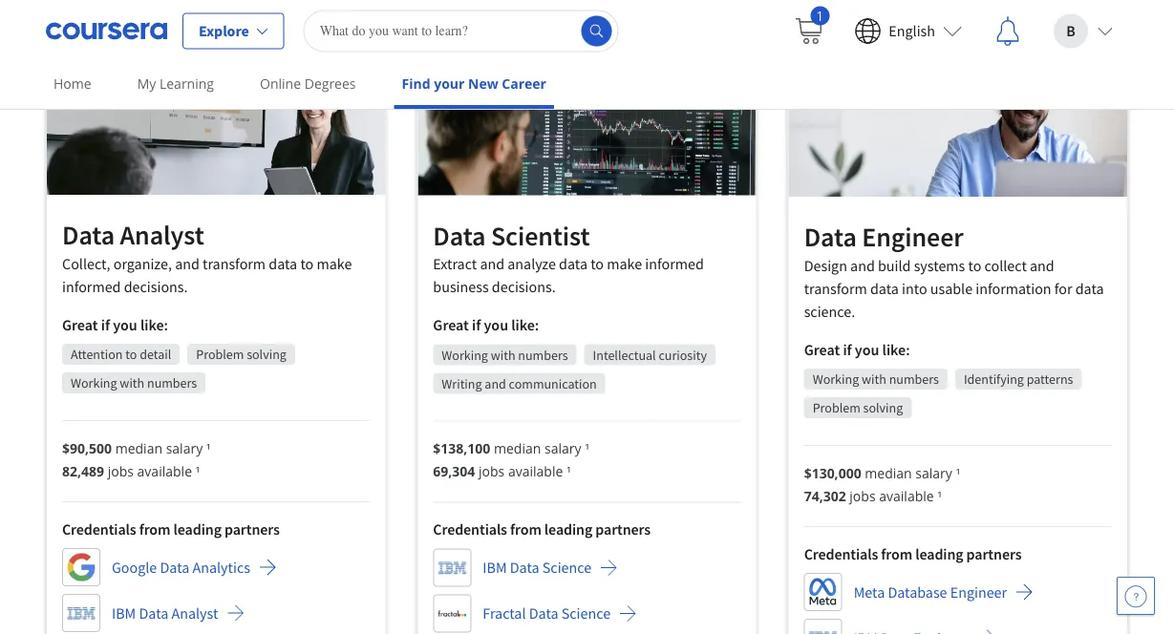 Task type: vqa. For each thing, say whether or not it's contained in the screenshot.
Fractal
yes



Task type: describe. For each thing, give the bounding box(es) containing it.
data engineer role image
[[789, 56, 1128, 197]]

1 vertical spatial analyst
[[172, 604, 218, 624]]

from for scientist
[[511, 521, 542, 540]]

usable
[[931, 279, 973, 298]]

with for engineer
[[862, 371, 887, 388]]

online degrees link
[[252, 62, 364, 105]]

find your new career
[[402, 75, 547, 93]]

find
[[402, 75, 431, 93]]

0 vertical spatial problem
[[196, 346, 244, 364]]

meta database engineer
[[854, 583, 1008, 602]]

make inside data analyst collect, organize, and transform data to make informed decisions.
[[317, 255, 352, 274]]

with for scientist
[[491, 347, 516, 364]]

ibm for ibm data science
[[483, 559, 507, 578]]

partners for scientist
[[596, 521, 651, 540]]

my
[[137, 75, 156, 93]]

jobs for analyst
[[108, 462, 134, 481]]

b
[[1067, 22, 1076, 41]]

great for data engineer
[[805, 340, 841, 359]]

$138,100 median salary ¹ 69,304 jobs available ¹
[[433, 440, 590, 481]]

explore button
[[183, 13, 285, 49]]

analyst inside data analyst collect, organize, and transform data to make informed decisions.
[[120, 219, 204, 252]]

salary for data engineer
[[916, 464, 953, 482]]

1 horizontal spatial solving
[[864, 400, 904, 417]]

science.
[[805, 302, 856, 321]]

$130,000
[[805, 464, 862, 482]]

median for scientist
[[494, 440, 541, 458]]

1
[[817, 6, 824, 24]]

online degrees
[[260, 75, 356, 93]]

engineer inside data engineer design and build systems to collect and transform data into usable information for data science.
[[863, 220, 964, 254]]

explore
[[199, 22, 249, 41]]

help center image
[[1125, 585, 1148, 608]]

median for analyst
[[115, 440, 163, 458]]

partners for analyst
[[225, 520, 280, 539]]

credentials for analyst
[[62, 520, 136, 539]]

curiosity
[[659, 347, 707, 364]]

credentials for engineer
[[805, 545, 879, 564]]

data inside 'link'
[[160, 559, 190, 578]]

build
[[879, 256, 912, 275]]

working with numbers for scientist
[[442, 347, 568, 364]]

leading for scientist
[[545, 521, 593, 540]]

make inside data scientist extract and analyze data to make informed business decisions.
[[607, 255, 643, 274]]

fractal data science
[[483, 605, 611, 624]]

informed inside data scientist extract and analyze data to make informed business decisions.
[[646, 255, 704, 274]]

writing
[[442, 375, 482, 393]]

great for data scientist
[[433, 316, 469, 335]]

online
[[260, 75, 301, 93]]

working for scientist
[[442, 347, 488, 364]]

data inside data engineer design and build systems to collect and transform data into usable information for data science.
[[805, 220, 857, 254]]

69,304
[[433, 463, 475, 481]]

b button
[[1039, 0, 1129, 62]]

1 horizontal spatial problem solving
[[813, 400, 904, 417]]

if for analyst
[[101, 316, 110, 335]]

decisions. for scientist
[[492, 278, 556, 297]]

attention
[[71, 346, 123, 364]]

to inside data scientist extract and analyze data to make informed business decisions.
[[591, 255, 604, 274]]

ibm data science
[[483, 559, 592, 578]]

data inside data scientist extract and analyze data to make informed business decisions.
[[559, 255, 588, 274]]

ibm data science link
[[433, 549, 619, 588]]

extract
[[433, 255, 477, 274]]

business
[[433, 278, 489, 297]]

numbers for engineer
[[890, 371, 940, 388]]

my learning
[[137, 75, 214, 93]]

transform inside data analyst collect, organize, and transform data to make informed decisions.
[[203, 255, 266, 274]]

leading for analyst
[[174, 520, 222, 539]]

collect
[[985, 256, 1028, 275]]

coursera image
[[46, 16, 167, 46]]

credentials from leading partners for scientist
[[433, 521, 651, 540]]

for
[[1055, 279, 1073, 298]]

into
[[902, 279, 928, 298]]

google data analytics
[[112, 559, 250, 578]]

$90,500 median salary ¹ 82,489 jobs available ¹
[[62, 440, 211, 481]]

data inside data scientist extract and analyze data to make informed business decisions.
[[433, 219, 486, 253]]

available for analyst
[[137, 462, 192, 481]]

to inside data engineer design and build systems to collect and transform data into usable information for data science.
[[969, 256, 982, 275]]

credentials for scientist
[[433, 521, 508, 540]]

data scientist extract and analyze data to make informed business decisions.
[[433, 219, 704, 297]]

great if you like: for analyst
[[62, 316, 168, 335]]

data analyst collect, organize, and transform data to make informed decisions.
[[62, 219, 352, 297]]

great for data analyst
[[62, 316, 98, 335]]

analytics
[[193, 559, 250, 578]]

ibm for ibm data analyst
[[112, 604, 136, 624]]

74,302
[[805, 487, 847, 505]]

like: for scientist
[[512, 316, 539, 335]]

and inside data scientist extract and analyze data to make informed business decisions.
[[480, 255, 505, 274]]

find your new career link
[[394, 62, 554, 109]]

career
[[502, 75, 547, 93]]

meta
[[854, 583, 885, 602]]

data scientist image
[[418, 56, 757, 196]]

communication
[[509, 375, 597, 393]]

credentials from leading partners for engineer
[[805, 545, 1022, 564]]

jobs for scientist
[[479, 463, 505, 481]]

fractal
[[483, 605, 526, 624]]

patterns
[[1027, 371, 1074, 388]]



Task type: locate. For each thing, give the bounding box(es) containing it.
leading for engineer
[[916, 545, 964, 564]]

credentials from leading partners for analyst
[[62, 520, 280, 539]]

1 horizontal spatial with
[[491, 347, 516, 364]]

0 horizontal spatial like:
[[140, 316, 168, 335]]

1 vertical spatial ibm
[[112, 604, 136, 624]]

informed up curiosity
[[646, 255, 704, 274]]

working with numbers up writing and communication
[[442, 347, 568, 364]]

from up google data analytics 'link' at bottom
[[139, 520, 171, 539]]

median inside $138,100 median salary ¹ 69,304 jobs available ¹
[[494, 440, 541, 458]]

2 horizontal spatial available
[[880, 487, 935, 505]]

partners
[[225, 520, 280, 539], [596, 521, 651, 540], [967, 545, 1022, 564]]

0 vertical spatial informed
[[646, 255, 704, 274]]

salary for data analyst
[[166, 440, 203, 458]]

What do you want to learn? text field
[[304, 10, 619, 52]]

2 horizontal spatial from
[[882, 545, 913, 564]]

from up database
[[882, 545, 913, 564]]

learning
[[160, 75, 214, 93]]

home
[[54, 75, 91, 93]]

working
[[442, 347, 488, 364], [813, 371, 860, 388], [71, 375, 117, 392]]

1 vertical spatial transform
[[805, 279, 868, 298]]

analyst up organize,
[[120, 219, 204, 252]]

median inside $90,500 median salary ¹ 82,489 jobs available ¹
[[115, 440, 163, 458]]

available right the 69,304
[[508, 463, 563, 481]]

engineer
[[863, 220, 964, 254], [951, 583, 1008, 602]]

data down google data analytics 'link' at bottom
[[139, 604, 169, 624]]

data right fractal
[[529, 605, 559, 624]]

intellectual
[[593, 347, 656, 364]]

0 horizontal spatial jobs
[[108, 462, 134, 481]]

jobs for engineer
[[850, 487, 876, 505]]

credentials from leading partners
[[62, 520, 280, 539], [433, 521, 651, 540], [805, 545, 1022, 564]]

leading up ibm data science
[[545, 521, 593, 540]]

you down science.
[[856, 340, 880, 359]]

working with numbers down attention to detail on the bottom left of the page
[[71, 375, 197, 392]]

2 horizontal spatial credentials from leading partners
[[805, 545, 1022, 564]]

english
[[889, 22, 936, 41]]

great down business
[[433, 316, 469, 335]]

like:
[[140, 316, 168, 335], [512, 316, 539, 335], [883, 340, 911, 359]]

median right $138,100
[[494, 440, 541, 458]]

ibm down google
[[112, 604, 136, 624]]

degrees
[[305, 75, 356, 93]]

great if you like: up attention to detail on the bottom left of the page
[[62, 316, 168, 335]]

2 horizontal spatial like:
[[883, 340, 911, 359]]

problem solving up the $130,000
[[813, 400, 904, 417]]

decisions. inside data analyst collect, organize, and transform data to make informed decisions.
[[124, 277, 188, 297]]

and right organize,
[[175, 255, 200, 274]]

and
[[175, 255, 200, 274], [480, 255, 505, 274], [851, 256, 876, 275], [1031, 256, 1055, 275], [485, 375, 507, 393]]

available for engineer
[[880, 487, 935, 505]]

decisions. inside data scientist extract and analyze data to make informed business decisions.
[[492, 278, 556, 297]]

2 horizontal spatial working
[[813, 371, 860, 388]]

2 make from the left
[[607, 255, 643, 274]]

0 horizontal spatial make
[[317, 255, 352, 274]]

1 horizontal spatial transform
[[805, 279, 868, 298]]

if down business
[[472, 316, 481, 335]]

2 horizontal spatial median
[[865, 464, 913, 482]]

salary inside $130,000 median salary ¹ 74,302 jobs available ¹
[[916, 464, 953, 482]]

if up 'attention'
[[101, 316, 110, 335]]

if down science.
[[844, 340, 852, 359]]

data up the design
[[805, 220, 857, 254]]

data up the extract
[[433, 219, 486, 253]]

partners for engineer
[[967, 545, 1022, 564]]

credentials from leading partners up google data analytics 'link' at bottom
[[62, 520, 280, 539]]

available right the 74,302 at the right
[[880, 487, 935, 505]]

1 horizontal spatial if
[[472, 316, 481, 335]]

2 horizontal spatial working with numbers
[[813, 371, 940, 388]]

$90,500
[[62, 440, 112, 458]]

like: for engineer
[[883, 340, 911, 359]]

numbers left identifying at the right
[[890, 371, 940, 388]]

available right 82,489
[[137, 462, 192, 481]]

informed inside data analyst collect, organize, and transform data to make informed decisions.
[[62, 277, 121, 297]]

1 vertical spatial problem
[[813, 400, 861, 417]]

home link
[[46, 62, 99, 105]]

1 vertical spatial solving
[[864, 400, 904, 417]]

0 vertical spatial analyst
[[120, 219, 204, 252]]

collect,
[[62, 255, 110, 274]]

$138,100
[[433, 440, 491, 458]]

transform inside data engineer design and build systems to collect and transform data into usable information for data science.
[[805, 279, 868, 298]]

1 link
[[779, 0, 840, 62]]

available inside $138,100 median salary ¹ 69,304 jobs available ¹
[[508, 463, 563, 481]]

analyze
[[508, 255, 556, 274]]

you for engineer
[[856, 340, 880, 359]]

leading up meta database engineer
[[916, 545, 964, 564]]

data engineer design and build systems to collect and transform data into usable information for data science.
[[805, 220, 1105, 321]]

2 horizontal spatial with
[[862, 371, 887, 388]]

available
[[137, 462, 192, 481], [508, 463, 563, 481], [880, 487, 935, 505]]

1 horizontal spatial decisions.
[[492, 278, 556, 297]]

1 horizontal spatial working with numbers
[[442, 347, 568, 364]]

salary for data scientist
[[545, 440, 582, 458]]

0 horizontal spatial if
[[101, 316, 110, 335]]

from up 'ibm data science' link
[[511, 521, 542, 540]]

0 horizontal spatial working
[[71, 375, 117, 392]]

0 horizontal spatial solving
[[247, 346, 287, 364]]

attention to detail
[[71, 346, 171, 364]]

available inside $90,500 median salary ¹ 82,489 jobs available ¹
[[137, 462, 192, 481]]

jobs right the 69,304
[[479, 463, 505, 481]]

2 horizontal spatial salary
[[916, 464, 953, 482]]

working down 'attention'
[[71, 375, 117, 392]]

median
[[115, 440, 163, 458], [494, 440, 541, 458], [865, 464, 913, 482]]

data
[[62, 219, 115, 252], [433, 219, 486, 253], [805, 220, 857, 254], [160, 559, 190, 578], [510, 559, 540, 578], [139, 604, 169, 624], [529, 605, 559, 624]]

available for scientist
[[508, 463, 563, 481]]

82,489
[[62, 462, 104, 481]]

like: down into
[[883, 340, 911, 359]]

information
[[976, 279, 1052, 298]]

identifying
[[965, 371, 1025, 388]]

systems
[[915, 256, 966, 275]]

and inside data analyst collect, organize, and transform data to make informed decisions.
[[175, 255, 200, 274]]

1 horizontal spatial ibm
[[483, 559, 507, 578]]

1 vertical spatial engineer
[[951, 583, 1008, 602]]

0 horizontal spatial you
[[113, 316, 137, 335]]

option group
[[224, 0, 951, 10]]

credentials down the 69,304
[[433, 521, 508, 540]]

$130,000 median salary ¹ 74,302 jobs available ¹
[[805, 464, 961, 505]]

and left build at the right top
[[851, 256, 876, 275]]

median for engineer
[[865, 464, 913, 482]]

0 horizontal spatial available
[[137, 462, 192, 481]]

to inside data analyst collect, organize, and transform data to make informed decisions.
[[301, 255, 314, 274]]

0 horizontal spatial great if you like:
[[62, 316, 168, 335]]

solving
[[247, 346, 287, 364], [864, 400, 904, 417]]

like: up detail on the bottom
[[140, 316, 168, 335]]

1 horizontal spatial numbers
[[518, 347, 568, 364]]

1 horizontal spatial credentials
[[433, 521, 508, 540]]

make
[[317, 255, 352, 274], [607, 255, 643, 274]]

like: for analyst
[[140, 316, 168, 335]]

0 horizontal spatial numbers
[[147, 375, 197, 392]]

problem right detail on the bottom
[[196, 346, 244, 364]]

informed
[[646, 255, 704, 274], [62, 277, 121, 297]]

meta database engineer link
[[805, 574, 1035, 612]]

1 vertical spatial informed
[[62, 277, 121, 297]]

detail
[[140, 346, 171, 364]]

you for analyst
[[113, 316, 137, 335]]

2 horizontal spatial numbers
[[890, 371, 940, 388]]

writing and communication
[[442, 375, 597, 393]]

problem
[[196, 346, 244, 364], [813, 400, 861, 417]]

you up attention to detail on the bottom left of the page
[[113, 316, 137, 335]]

2 decisions. from the left
[[492, 278, 556, 297]]

and right the extract
[[480, 255, 505, 274]]

1 decisions. from the left
[[124, 277, 188, 297]]

0 horizontal spatial ibm
[[112, 604, 136, 624]]

numbers for scientist
[[518, 347, 568, 364]]

great if you like:
[[62, 316, 168, 335], [433, 316, 539, 335], [805, 340, 911, 359]]

numbers up "communication"
[[518, 347, 568, 364]]

0 horizontal spatial decisions.
[[124, 277, 188, 297]]

1 horizontal spatial median
[[494, 440, 541, 458]]

2 horizontal spatial jobs
[[850, 487, 876, 505]]

numbers down detail on the bottom
[[147, 375, 197, 392]]

2 horizontal spatial if
[[844, 340, 852, 359]]

0 horizontal spatial median
[[115, 440, 163, 458]]

1 horizontal spatial available
[[508, 463, 563, 481]]

informed down collect,
[[62, 277, 121, 297]]

1 horizontal spatial working
[[442, 347, 488, 364]]

working with numbers down science.
[[813, 371, 940, 388]]

0 horizontal spatial problem solving
[[196, 346, 287, 364]]

1 horizontal spatial you
[[484, 316, 509, 335]]

intellectual curiosity
[[593, 347, 707, 364]]

science down ibm data science
[[562, 605, 611, 624]]

google
[[112, 559, 157, 578]]

credentials from leading partners up database
[[805, 545, 1022, 564]]

great if you like: down business
[[433, 316, 539, 335]]

1 horizontal spatial salary
[[545, 440, 582, 458]]

transform right organize,
[[203, 255, 266, 274]]

jobs
[[108, 462, 134, 481], [479, 463, 505, 481], [850, 487, 876, 505]]

great down science.
[[805, 340, 841, 359]]

decisions. for analyst
[[124, 277, 188, 297]]

working with numbers
[[442, 347, 568, 364], [813, 371, 940, 388], [71, 375, 197, 392]]

median inside $130,000 median salary ¹ 74,302 jobs available ¹
[[865, 464, 913, 482]]

google data analytics link
[[62, 549, 277, 587]]

from for engineer
[[882, 545, 913, 564]]

science for fractal data science
[[562, 605, 611, 624]]

0 vertical spatial problem solving
[[196, 346, 287, 364]]

0 vertical spatial ibm
[[483, 559, 507, 578]]

if for scientist
[[472, 316, 481, 335]]

you
[[113, 316, 137, 335], [484, 316, 509, 335], [856, 340, 880, 359]]

0 horizontal spatial leading
[[174, 520, 222, 539]]

None button
[[224, 0, 332, 10], [336, 0, 529, 10], [533, 0, 624, 10], [628, 0, 769, 10], [773, 0, 951, 10], [224, 0, 332, 10], [336, 0, 529, 10], [533, 0, 624, 10], [628, 0, 769, 10], [773, 0, 951, 10]]

leading
[[174, 520, 222, 539], [545, 521, 593, 540], [916, 545, 964, 564]]

0 horizontal spatial transform
[[203, 255, 266, 274]]

data inside data analyst collect, organize, and transform data to make informed decisions.
[[62, 219, 115, 252]]

from
[[139, 520, 171, 539], [511, 521, 542, 540], [882, 545, 913, 564]]

0 vertical spatial transform
[[203, 255, 266, 274]]

salary inside $138,100 median salary ¹ 69,304 jobs available ¹
[[545, 440, 582, 458]]

great if you like: down science.
[[805, 340, 911, 359]]

1 horizontal spatial make
[[607, 255, 643, 274]]

working for engineer
[[813, 371, 860, 388]]

2 horizontal spatial credentials
[[805, 545, 879, 564]]

ibm up fractal
[[483, 559, 507, 578]]

data analyst image
[[47, 56, 386, 195]]

if for engineer
[[844, 340, 852, 359]]

¹
[[206, 440, 211, 458], [585, 440, 590, 458], [196, 462, 200, 481], [567, 463, 572, 481], [957, 464, 961, 482], [938, 487, 943, 505]]

science for ibm data science
[[543, 559, 592, 578]]

working up writing
[[442, 347, 488, 364]]

like: up writing and communication
[[512, 316, 539, 335]]

2 horizontal spatial leading
[[916, 545, 964, 564]]

leading up google data analytics
[[174, 520, 222, 539]]

1 horizontal spatial partners
[[596, 521, 651, 540]]

median right the $130,000
[[865, 464, 913, 482]]

data up the fractal data science link
[[510, 559, 540, 578]]

salary
[[166, 440, 203, 458], [545, 440, 582, 458], [916, 464, 953, 482]]

0 horizontal spatial from
[[139, 520, 171, 539]]

data up collect,
[[62, 219, 115, 252]]

2 horizontal spatial great
[[805, 340, 841, 359]]

jobs inside $90,500 median salary ¹ 82,489 jobs available ¹
[[108, 462, 134, 481]]

1 vertical spatial problem solving
[[813, 400, 904, 417]]

and right collect
[[1031, 256, 1055, 275]]

great if you like: for engineer
[[805, 340, 911, 359]]

credentials up meta
[[805, 545, 879, 564]]

1 horizontal spatial problem
[[813, 400, 861, 417]]

1 horizontal spatial great if you like:
[[433, 316, 539, 335]]

decisions. down organize,
[[124, 277, 188, 297]]

great
[[62, 316, 98, 335], [433, 316, 469, 335], [805, 340, 841, 359]]

jobs right 82,489
[[108, 462, 134, 481]]

credentials from leading partners up ibm data science
[[433, 521, 651, 540]]

problem solving
[[196, 346, 287, 364], [813, 400, 904, 417]]

analyst down google data analytics
[[172, 604, 218, 624]]

1 horizontal spatial from
[[511, 521, 542, 540]]

working down science.
[[813, 371, 860, 388]]

identifying patterns
[[965, 371, 1074, 388]]

new
[[468, 75, 499, 93]]

1 horizontal spatial jobs
[[479, 463, 505, 481]]

english button
[[840, 0, 978, 62]]

ibm data analyst link
[[62, 595, 245, 633]]

if
[[101, 316, 110, 335], [472, 316, 481, 335], [844, 340, 852, 359]]

great if you like: for scientist
[[433, 316, 539, 335]]

decisions. down analyze
[[492, 278, 556, 297]]

0 vertical spatial engineer
[[863, 220, 964, 254]]

data right google
[[160, 559, 190, 578]]

0 vertical spatial solving
[[247, 346, 287, 364]]

credentials
[[62, 520, 136, 539], [433, 521, 508, 540], [805, 545, 879, 564]]

1 horizontal spatial informed
[[646, 255, 704, 274]]

science up fractal data science
[[543, 559, 592, 578]]

0 horizontal spatial partners
[[225, 520, 280, 539]]

design
[[805, 256, 848, 275]]

jobs right the 74,302 at the right
[[850, 487, 876, 505]]

transform
[[203, 255, 266, 274], [805, 279, 868, 298]]

organize,
[[114, 255, 172, 274]]

transform up science.
[[805, 279, 868, 298]]

0 horizontal spatial with
[[120, 375, 145, 392]]

2 horizontal spatial great if you like:
[[805, 340, 911, 359]]

and right writing
[[485, 375, 507, 393]]

0 horizontal spatial informed
[[62, 277, 121, 297]]

great up 'attention'
[[62, 316, 98, 335]]

fractal data science link
[[433, 595, 638, 634]]

1 vertical spatial science
[[562, 605, 611, 624]]

ibm data analyst
[[112, 604, 218, 624]]

problem up the $130,000
[[813, 400, 861, 417]]

0 horizontal spatial credentials
[[62, 520, 136, 539]]

credentials up google
[[62, 520, 136, 539]]

available inside $130,000 median salary ¹ 74,302 jobs available ¹
[[880, 487, 935, 505]]

jobs inside $138,100 median salary ¹ 69,304 jobs available ¹
[[479, 463, 505, 481]]

salary inside $90,500 median salary ¹ 82,489 jobs available ¹
[[166, 440, 203, 458]]

0 horizontal spatial salary
[[166, 440, 203, 458]]

problem solving right detail on the bottom
[[196, 346, 287, 364]]

engineer right database
[[951, 583, 1008, 602]]

1 horizontal spatial credentials from leading partners
[[433, 521, 651, 540]]

1 horizontal spatial great
[[433, 316, 469, 335]]

2 horizontal spatial partners
[[967, 545, 1022, 564]]

shopping cart: 1 item element
[[794, 6, 830, 46]]

0 horizontal spatial credentials from leading partners
[[62, 520, 280, 539]]

data
[[269, 255, 297, 274], [559, 255, 588, 274], [871, 279, 899, 298], [1076, 279, 1105, 298]]

engineer up build at the right top
[[863, 220, 964, 254]]

scientist
[[491, 219, 590, 253]]

0 horizontal spatial great
[[62, 316, 98, 335]]

with
[[491, 347, 516, 364], [862, 371, 887, 388], [120, 375, 145, 392]]

1 make from the left
[[317, 255, 352, 274]]

science
[[543, 559, 592, 578], [562, 605, 611, 624]]

you for scientist
[[484, 316, 509, 335]]

analyst
[[120, 219, 204, 252], [172, 604, 218, 624]]

median right the $90,500 at left
[[115, 440, 163, 458]]

you down business
[[484, 316, 509, 335]]

0 vertical spatial science
[[543, 559, 592, 578]]

data inside data analyst collect, organize, and transform data to make informed decisions.
[[269, 255, 297, 274]]

from for analyst
[[139, 520, 171, 539]]

None search field
[[304, 10, 619, 52]]

jobs inside $130,000 median salary ¹ 74,302 jobs available ¹
[[850, 487, 876, 505]]

numbers
[[518, 347, 568, 364], [890, 371, 940, 388], [147, 375, 197, 392]]

0 horizontal spatial working with numbers
[[71, 375, 197, 392]]

my learning link
[[130, 62, 222, 105]]

1 horizontal spatial leading
[[545, 521, 593, 540]]

2 horizontal spatial you
[[856, 340, 880, 359]]

database
[[889, 583, 948, 602]]

your
[[434, 75, 465, 93]]

1 horizontal spatial like:
[[512, 316, 539, 335]]

working with numbers for engineer
[[813, 371, 940, 388]]

0 horizontal spatial problem
[[196, 346, 244, 364]]

ibm
[[483, 559, 507, 578], [112, 604, 136, 624]]



